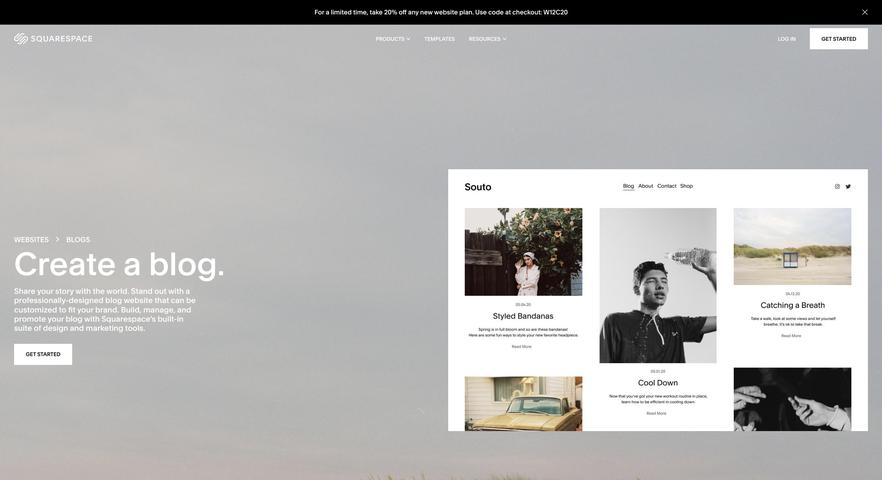 Task type: locate. For each thing, give the bounding box(es) containing it.
1 vertical spatial blog
[[66, 314, 82, 324]]

1 vertical spatial website
[[124, 296, 153, 305]]

story
[[55, 287, 74, 296]]

to
[[59, 305, 66, 315]]

0 vertical spatial started
[[833, 35, 856, 42]]

1 horizontal spatial get started
[[822, 35, 856, 42]]

and
[[177, 305, 191, 315], [70, 324, 84, 333]]

websites link
[[14, 236, 49, 244]]

1 horizontal spatial started
[[833, 35, 856, 42]]

1 vertical spatial a
[[123, 244, 141, 283]]

1 horizontal spatial a
[[186, 287, 190, 296]]

1 horizontal spatial blog
[[105, 296, 122, 305]]

blog
[[105, 296, 122, 305], [66, 314, 82, 324]]

stand
[[131, 287, 153, 296]]

with left the
[[75, 287, 91, 296]]

1 vertical spatial started
[[37, 351, 61, 358]]

a right for
[[326, 8, 329, 16]]

a right can
[[186, 287, 190, 296]]

get started
[[822, 35, 856, 42], [26, 351, 61, 358]]

professionally-
[[14, 296, 69, 305]]

website
[[434, 8, 458, 16], [124, 296, 153, 305]]

0 vertical spatial a
[[326, 8, 329, 16]]

fit
[[68, 305, 76, 315]]

for a limited time, take 20% off any new website plan. use code at checkout: w12c20
[[314, 8, 568, 16]]

1 horizontal spatial website
[[434, 8, 458, 16]]

0 vertical spatial get started link
[[810, 28, 868, 49]]

1 vertical spatial get started
[[26, 351, 61, 358]]

log
[[778, 35, 789, 42]]

out
[[154, 287, 167, 296]]

get started inside create a blog. main content
[[26, 351, 61, 358]]

share
[[14, 287, 35, 296]]

0 horizontal spatial get started
[[26, 351, 61, 358]]

the
[[93, 287, 105, 296]]

brand.
[[95, 305, 119, 315]]

promote
[[14, 314, 46, 324]]

squarespace's
[[102, 314, 156, 324]]

with
[[75, 287, 91, 296], [168, 287, 184, 296], [84, 314, 100, 324]]

and down "fit"
[[70, 324, 84, 333]]

get down 'of'
[[26, 351, 36, 358]]

get
[[822, 35, 832, 42], [26, 351, 36, 358]]

a up stand
[[123, 244, 141, 283]]

website right 'new'
[[434, 8, 458, 16]]

blog down designed
[[66, 314, 82, 324]]

get right in
[[822, 35, 832, 42]]

1 horizontal spatial and
[[177, 305, 191, 315]]

templates
[[424, 35, 455, 42]]

a
[[326, 8, 329, 16], [123, 244, 141, 283], [186, 287, 190, 296]]

1 vertical spatial get started link
[[14, 344, 72, 365]]

your left "fit"
[[48, 314, 64, 324]]

websites
[[14, 236, 49, 244]]

0 horizontal spatial get
[[26, 351, 36, 358]]

1 horizontal spatial get started link
[[810, 28, 868, 49]]

0 vertical spatial get
[[822, 35, 832, 42]]

blogs
[[66, 236, 90, 244]]

0 horizontal spatial started
[[37, 351, 61, 358]]

2 horizontal spatial a
[[326, 8, 329, 16]]

manage,
[[143, 305, 175, 315]]

0 vertical spatial and
[[177, 305, 191, 315]]

a for limited
[[326, 8, 329, 16]]

0 horizontal spatial website
[[124, 296, 153, 305]]

squarespace logo link
[[14, 33, 185, 44]]

1 horizontal spatial get
[[822, 35, 832, 42]]

design
[[43, 324, 68, 333]]

built-
[[158, 314, 177, 324]]

checkout:
[[512, 8, 542, 16]]

world.
[[106, 287, 129, 296]]

create a blog. main content
[[0, 0, 882, 480]]

1 vertical spatial get
[[26, 351, 36, 358]]

and right built-
[[177, 305, 191, 315]]

any
[[408, 8, 419, 16]]

0 vertical spatial website
[[434, 8, 458, 16]]

0 horizontal spatial a
[[123, 244, 141, 283]]

your left story
[[37, 287, 53, 296]]

get started link
[[810, 28, 868, 49], [14, 344, 72, 365]]

0 horizontal spatial get started link
[[14, 344, 72, 365]]

log             in link
[[778, 35, 796, 42]]

0 vertical spatial get started
[[822, 35, 856, 42]]

0 horizontal spatial and
[[70, 324, 84, 333]]

blog right the
[[105, 296, 122, 305]]

create
[[14, 244, 116, 283]]

for
[[314, 8, 324, 16]]

0 horizontal spatial blog
[[66, 314, 82, 324]]

of
[[34, 324, 41, 333]]

2 vertical spatial a
[[186, 287, 190, 296]]

w12c20
[[543, 8, 568, 16]]

your
[[37, 287, 53, 296], [77, 305, 93, 315], [48, 314, 64, 324]]

started
[[833, 35, 856, 42], [37, 351, 61, 358]]

take
[[370, 8, 383, 16]]

squarespace logo image
[[14, 33, 92, 44]]

website up squarespace's
[[124, 296, 153, 305]]



Task type: describe. For each thing, give the bounding box(es) containing it.
suite
[[14, 324, 32, 333]]

customized
[[14, 305, 57, 315]]

resources
[[469, 35, 501, 42]]

products
[[376, 35, 405, 42]]

at
[[505, 8, 511, 16]]

with down designed
[[84, 314, 100, 324]]

get inside create a blog. main content
[[26, 351, 36, 358]]

in
[[177, 314, 184, 324]]

be
[[186, 296, 196, 305]]

share your story with the world. stand out with a professionally-designed blog website that can be customized to fit your brand. build, manage, and promote your blog with squarespace's built-in suite of design and marketing tools.
[[14, 287, 196, 333]]

code
[[488, 8, 504, 16]]

log             in
[[778, 35, 796, 42]]

20%
[[384, 8, 397, 16]]

create a blog.
[[14, 244, 225, 283]]

in
[[790, 35, 796, 42]]

products button
[[376, 25, 410, 53]]

with right out on the bottom left
[[168, 287, 184, 296]]

can
[[171, 296, 184, 305]]

your right "fit"
[[77, 305, 93, 315]]

a for blog.
[[123, 244, 141, 283]]

resources button
[[469, 25, 506, 53]]

plan.
[[459, 8, 474, 16]]

limited
[[331, 8, 352, 16]]

started inside create a blog. main content
[[37, 351, 61, 358]]

1 vertical spatial and
[[70, 324, 84, 333]]

tools.
[[125, 324, 145, 333]]

website inside share your story with the world. stand out with a professionally-designed blog website that can be customized to fit your brand. build, manage, and promote your blog with squarespace's built-in suite of design and marketing tools.
[[124, 296, 153, 305]]

use
[[475, 8, 487, 16]]

get started link inside create a blog. main content
[[14, 344, 72, 365]]

new
[[420, 8, 433, 16]]

blog.
[[149, 244, 225, 283]]

0 vertical spatial blog
[[105, 296, 122, 305]]

off
[[399, 8, 406, 16]]

time,
[[353, 8, 368, 16]]

marketing
[[86, 324, 123, 333]]

build,
[[121, 305, 141, 315]]

designed
[[69, 296, 104, 305]]

that
[[155, 296, 169, 305]]

templates link
[[424, 25, 455, 53]]

a inside share your story with the world. stand out with a professionally-designed blog website that can be customized to fit your brand. build, manage, and promote your blog with squarespace's built-in suite of design and marketing tools.
[[186, 287, 190, 296]]



Task type: vqa. For each thing, say whether or not it's contained in the screenshot.
the left and
yes



